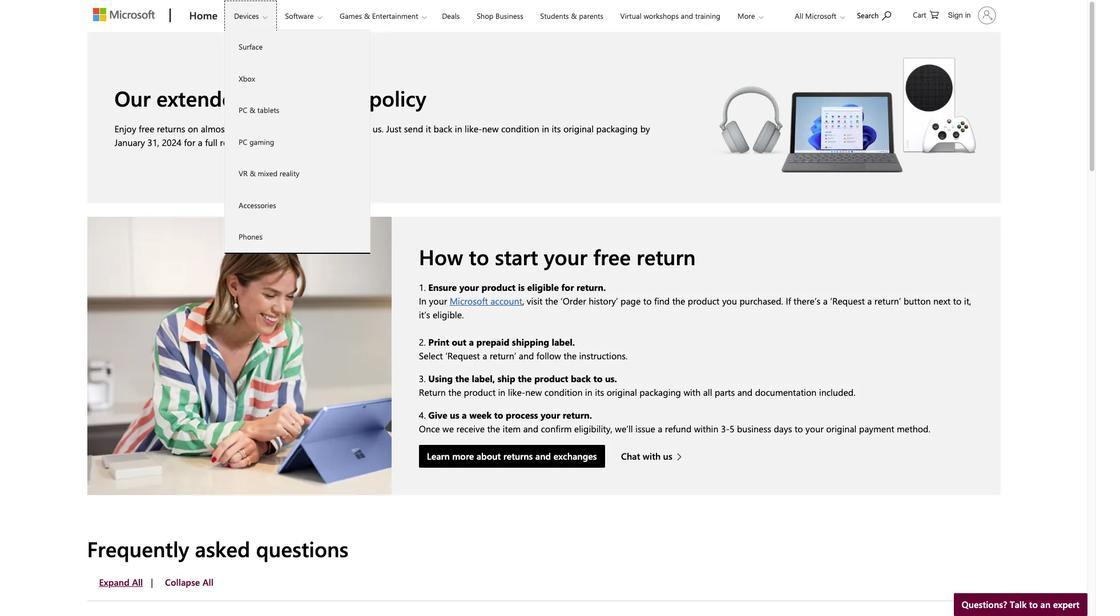 Task type: describe. For each thing, give the bounding box(es) containing it.
pc for pc & tablets
[[239, 105, 248, 115]]

expand all
[[99, 577, 143, 589]]

workshops
[[644, 11, 679, 21]]

learn more about returns and exchanges link
[[419, 446, 605, 469]]

more
[[453, 451, 474, 463]]

search
[[858, 10, 879, 20]]

expand all button
[[87, 572, 151, 595]]

almost
[[201, 123, 228, 135]]

we'll
[[615, 424, 633, 436]]

issue
[[636, 424, 656, 436]]

deals
[[442, 11, 460, 21]]

page
[[621, 296, 641, 308]]

all for collapse all
[[203, 577, 214, 589]]

pc for pc gaming
[[239, 137, 248, 147]]

eligibility,
[[575, 424, 613, 436]]

business
[[496, 11, 524, 21]]

4.
[[419, 410, 426, 422]]

frequently asked questions
[[87, 536, 349, 563]]

questions? talk to an expert button
[[954, 594, 1088, 617]]

you inside enjoy free returns on almost any physical product you buy from us. just send it back in like-new condition in its original packaging by january 31, 2024 for a full refund. some exclusions apply.
[[316, 123, 331, 135]]

any
[[231, 123, 245, 135]]

original inside the 4. give us a week to process your return. once we receive the item and confirm eligibility, we'll issue a refund within 3-5 business days to your original payment method.
[[827, 424, 857, 436]]

students & parents link
[[535, 1, 609, 28]]

& for vr
[[250, 169, 256, 178]]

condition inside enjoy free returns on almost any physical product you buy from us. just send it back in like-new condition in its original packaging by january 31, 2024 for a full refund. some exclusions apply.
[[502, 123, 540, 135]]

label,
[[472, 373, 495, 385]]

microsoft account link
[[450, 296, 523, 308]]

shop business link
[[472, 1, 529, 28]]

ship
[[498, 373, 516, 385]]

2.
[[419, 337, 426, 349]]

like- inside enjoy free returns on almost any physical product you buy from us. just send it back in like-new condition in its original packaging by january 31, 2024 for a full refund. some exclusions apply.
[[465, 123, 482, 135]]

frequently
[[87, 536, 189, 563]]

questions?
[[962, 599, 1008, 611]]

return
[[419, 387, 446, 399]]

, visit the 'order history' page to find the product you purchased. if there's a 'request a return' button next to it, it's eligible.
[[419, 296, 972, 321]]

back inside enjoy free returns on almost any physical product you buy from us. just send it back in like-new condition in its original packaging by january 31, 2024 for a full refund. some exclusions apply.
[[434, 123, 453, 135]]

accessories link
[[225, 189, 370, 221]]

to left the start
[[469, 243, 489, 271]]

it,
[[965, 296, 972, 308]]

your up microsoft account link
[[460, 282, 479, 294]]

gaming
[[250, 137, 275, 147]]

training
[[696, 11, 721, 21]]

learn
[[427, 451, 450, 463]]

your up eligible at the top of page
[[544, 243, 588, 271]]

eligible
[[528, 282, 559, 294]]

your up confirm
[[541, 410, 561, 422]]

you inside the ', visit the 'order history' page to find the product you purchased. if there's a 'request a return' button next to it, it's eligible.'
[[723, 296, 738, 308]]

a variety of surface devices. image
[[696, 32, 1001, 203]]

the left "label,"
[[456, 373, 470, 385]]

our extended free returns policy
[[115, 84, 427, 112]]

with inside 3. using the label, ship the product back to us. return the product in like-new condition in its original packaging with all parts and documentation included.
[[684, 387, 701, 399]]

like- inside 3. using the label, ship the product back to us. return the product in like-new condition in its original packaging with all parts and documentation included.
[[508, 387, 526, 399]]

purchased.
[[740, 296, 784, 308]]

once
[[419, 424, 440, 436]]

2. print out a prepaid shipping label. select 'request a return' and follow the instructions.
[[419, 337, 628, 362]]

and down confirm
[[536, 451, 551, 463]]

talk
[[1010, 599, 1027, 611]]

print
[[429, 337, 450, 349]]

vr
[[239, 169, 248, 178]]

all
[[704, 387, 713, 399]]

january
[[115, 137, 145, 149]]

its inside enjoy free returns on almost any physical product you buy from us. just send it back in like-new condition in its original packaging by january 31, 2024 for a full refund. some exclusions apply.
[[552, 123, 561, 135]]

chat with us link
[[622, 446, 688, 469]]

refund.
[[220, 137, 249, 149]]

a left 'button'
[[868, 296, 873, 308]]

1 horizontal spatial free
[[252, 84, 290, 112]]

& for pc
[[250, 105, 256, 115]]

a right the 'issue'
[[658, 424, 663, 436]]

shipping
[[512, 337, 550, 349]]

new inside enjoy free returns on almost any physical product you buy from us. just send it back in like-new condition in its original packaging by january 31, 2024 for a full refund. some exclusions apply.
[[482, 123, 499, 135]]

Search search field
[[852, 2, 903, 27]]

physical
[[247, 123, 279, 135]]

product down "label,"
[[464, 387, 496, 399]]

to left find
[[644, 296, 652, 308]]

visit
[[527, 296, 543, 308]]

to right days
[[795, 424, 804, 436]]

students
[[541, 11, 569, 21]]

collapse all
[[165, 577, 214, 589]]

virtual workshops and training
[[621, 11, 721, 21]]

packaging inside 3. using the label, ship the product back to us. return the product in like-new condition in its original packaging with all parts and documentation included.
[[640, 387, 682, 399]]

how to start your free return
[[419, 243, 696, 271]]

original inside enjoy free returns on almost any physical product you buy from us. just send it back in like-new condition in its original packaging by january 31, 2024 for a full refund. some exclusions apply.
[[564, 123, 594, 135]]

send
[[404, 123, 424, 135]]

3.
[[419, 373, 426, 385]]

,
[[523, 296, 525, 308]]

product down follow
[[535, 373, 569, 385]]

the right find
[[673, 296, 686, 308]]

returns for learn more about returns and exchanges
[[504, 451, 533, 463]]

in
[[419, 296, 427, 308]]

'request inside 2. print out a prepaid shipping label. select 'request a return' and follow the instructions.
[[446, 350, 480, 362]]

questions
[[256, 536, 349, 563]]

shop business
[[477, 11, 524, 21]]

2024
[[162, 137, 182, 149]]

to right week
[[494, 410, 504, 422]]

instructions.
[[580, 350, 628, 362]]

all for expand all
[[132, 577, 143, 589]]

item
[[503, 424, 521, 436]]

select
[[419, 350, 443, 362]]

surface
[[239, 42, 263, 51]]

home
[[189, 9, 218, 22]]

enjoy
[[115, 123, 136, 135]]

an
[[1041, 599, 1051, 611]]

microsoft inside 1. ensure your product is eligible for return. in your microsoft account
[[450, 296, 488, 308]]

returns inside enjoy free returns on almost any physical product you buy from us. just send it back in like-new condition in its original packaging by january 31, 2024 for a full refund. some exclusions apply.
[[157, 123, 185, 135]]

documentation
[[756, 387, 817, 399]]

method.
[[898, 424, 931, 436]]

expert
[[1054, 599, 1080, 611]]

1.
[[419, 282, 426, 294]]

receive
[[457, 424, 485, 436]]

devices button
[[225, 1, 277, 31]]

expand
[[99, 577, 130, 589]]

and inside the 4. give us a week to process your return. once we receive the item and confirm eligibility, we'll issue a refund within 3-5 business days to your original payment method.
[[524, 424, 539, 436]]

to left 'it,' on the right top of the page
[[954, 296, 962, 308]]

virtual workshops and training link
[[616, 1, 726, 28]]

history'
[[589, 296, 618, 308]]



Task type: vqa. For each thing, say whether or not it's contained in the screenshot.
the Sign in link
yes



Task type: locate. For each thing, give the bounding box(es) containing it.
1 vertical spatial pc
[[239, 137, 248, 147]]

using
[[429, 373, 453, 385]]

31,
[[148, 137, 159, 149]]

0 horizontal spatial packaging
[[597, 123, 638, 135]]

pc & tablets link
[[225, 94, 370, 126]]

home link
[[184, 1, 223, 31]]

& left parents
[[571, 11, 577, 21]]

for inside enjoy free returns on almost any physical product you buy from us. just send it back in like-new condition in its original packaging by january 31, 2024 for a full refund. some exclusions apply.
[[184, 137, 196, 149]]

and down process
[[524, 424, 539, 436]]

free down xbox
[[252, 84, 290, 112]]

1 vertical spatial us.
[[605, 373, 618, 385]]

the inside the 4. give us a week to process your return. once we receive the item and confirm eligibility, we'll issue a refund within 3-5 business days to your original payment method.
[[488, 424, 501, 436]]

back down "instructions."
[[571, 373, 591, 385]]

microsoft left search
[[806, 11, 837, 21]]

us. down "instructions."
[[605, 373, 618, 385]]

sign in link
[[942, 2, 1001, 29]]

1 horizontal spatial new
[[526, 387, 542, 399]]

all inside all microsoft dropdown button
[[795, 11, 804, 21]]

1 horizontal spatial all
[[203, 577, 214, 589]]

1 vertical spatial you
[[723, 296, 738, 308]]

returns down item on the bottom
[[504, 451, 533, 463]]

more
[[738, 11, 756, 21]]

1 vertical spatial new
[[526, 387, 542, 399]]

0 vertical spatial original
[[564, 123, 594, 135]]

1 vertical spatial condition
[[545, 387, 583, 399]]

it's
[[419, 309, 431, 321]]

0 vertical spatial its
[[552, 123, 561, 135]]

all left |
[[132, 577, 143, 589]]

product right find
[[688, 296, 720, 308]]

search button
[[852, 2, 897, 27]]

0 vertical spatial returns
[[295, 84, 364, 112]]

free inside enjoy free returns on almost any physical product you buy from us. just send it back in like-new condition in its original packaging by january 31, 2024 for a full refund. some exclusions apply.
[[139, 123, 154, 135]]

a down prepaid
[[483, 350, 487, 362]]

0 vertical spatial 'request
[[831, 296, 865, 308]]

its
[[552, 123, 561, 135], [595, 387, 605, 399]]

0 horizontal spatial return'
[[490, 350, 517, 362]]

pc up 'any'
[[239, 105, 248, 115]]

sign in
[[949, 11, 971, 19]]

person smiling while using a surface device. image
[[87, 217, 392, 496]]

2 vertical spatial returns
[[504, 451, 533, 463]]

1 vertical spatial return'
[[490, 350, 517, 362]]

days
[[774, 424, 793, 436]]

1 horizontal spatial original
[[607, 387, 637, 399]]

prepaid
[[477, 337, 510, 349]]

the down label.
[[564, 350, 577, 362]]

1 vertical spatial like-
[[508, 387, 526, 399]]

returns for our extended free returns policy
[[295, 84, 364, 112]]

0 vertical spatial packaging
[[597, 123, 638, 135]]

0 horizontal spatial original
[[564, 123, 594, 135]]

packaging up the 4. give us a week to process your return. once we receive the item and confirm eligibility, we'll issue a refund within 3-5 business days to your original payment method.
[[640, 387, 682, 399]]

0 horizontal spatial condition
[[502, 123, 540, 135]]

on
[[188, 123, 198, 135]]

0 horizontal spatial with
[[643, 451, 661, 463]]

for inside 1. ensure your product is eligible for return. in your microsoft account
[[562, 282, 574, 294]]

process
[[506, 410, 538, 422]]

2 horizontal spatial returns
[[504, 451, 533, 463]]

chat with us
[[622, 451, 673, 463]]

0 vertical spatial microsoft
[[806, 11, 837, 21]]

1 vertical spatial us
[[664, 451, 673, 463]]

2 vertical spatial free
[[594, 243, 631, 271]]

label.
[[552, 337, 575, 349]]

1 horizontal spatial us
[[664, 451, 673, 463]]

1 vertical spatial free
[[139, 123, 154, 135]]

condition inside 3. using the label, ship the product back to us. return the product in like-new condition in its original packaging with all parts and documentation included.
[[545, 387, 583, 399]]

all right more dropdown button
[[795, 11, 804, 21]]

us for with
[[664, 451, 673, 463]]

software
[[285, 11, 314, 21]]

1 horizontal spatial condition
[[545, 387, 583, 399]]

to down "instructions."
[[594, 373, 603, 385]]

new
[[482, 123, 499, 135], [526, 387, 542, 399]]

return' inside the ', visit the 'order history' page to find the product you purchased. if there's a 'request a return' button next to it, it's eligible.'
[[875, 296, 902, 308]]

out
[[452, 337, 467, 349]]

back inside 3. using the label, ship the product back to us. return the product in like-new condition in its original packaging with all parts and documentation included.
[[571, 373, 591, 385]]

1 vertical spatial for
[[562, 282, 574, 294]]

the inside 2. print out a prepaid shipping label. select 'request a return' and follow the instructions.
[[564, 350, 577, 362]]

& for students
[[571, 11, 577, 21]]

all
[[795, 11, 804, 21], [132, 577, 143, 589], [203, 577, 214, 589]]

shop
[[477, 11, 494, 21]]

confirm
[[541, 424, 572, 436]]

& left tablets
[[250, 105, 256, 115]]

to inside dropdown button
[[1030, 599, 1039, 611]]

0 vertical spatial new
[[482, 123, 499, 135]]

group
[[87, 572, 222, 595]]

exclusions
[[277, 137, 318, 149]]

1 horizontal spatial back
[[571, 373, 591, 385]]

return' inside 2. print out a prepaid shipping label. select 'request a return' and follow the instructions.
[[490, 350, 517, 362]]

'request
[[831, 296, 865, 308], [446, 350, 480, 362]]

0 vertical spatial back
[[434, 123, 453, 135]]

back right it
[[434, 123, 453, 135]]

3-
[[721, 424, 730, 436]]

group containing expand all
[[87, 572, 222, 595]]

0 vertical spatial condition
[[502, 123, 540, 135]]

pc inside pc & tablets link
[[239, 105, 248, 115]]

and right parts
[[738, 387, 753, 399]]

'request right there's in the right of the page
[[831, 296, 865, 308]]

all inside collapse all button
[[203, 577, 214, 589]]

you
[[316, 123, 331, 135], [723, 296, 738, 308]]

follow
[[537, 350, 561, 362]]

packaging left by on the right top of the page
[[597, 123, 638, 135]]

original inside 3. using the label, ship the product back to us. return the product in like-new condition in its original packaging with all parts and documentation included.
[[607, 387, 637, 399]]

2 horizontal spatial all
[[795, 11, 804, 21]]

product up exclusions
[[282, 123, 314, 135]]

vr & mixed reality link
[[225, 158, 370, 189]]

us up we
[[450, 410, 460, 422]]

if
[[786, 296, 792, 308]]

all inside expand all button
[[132, 577, 143, 589]]

product inside 1. ensure your product is eligible for return. in your microsoft account
[[482, 282, 516, 294]]

about
[[477, 451, 501, 463]]

1 horizontal spatial you
[[723, 296, 738, 308]]

return. up history' at the right top
[[577, 282, 606, 294]]

a up receive
[[462, 410, 467, 422]]

a inside enjoy free returns on almost any physical product you buy from us. just send it back in like-new condition in its original packaging by january 31, 2024 for a full refund. some exclusions apply.
[[198, 137, 203, 149]]

in
[[966, 11, 971, 19], [455, 123, 463, 135], [542, 123, 550, 135], [498, 387, 506, 399], [585, 387, 593, 399]]

0 vertical spatial with
[[684, 387, 701, 399]]

like-
[[465, 123, 482, 135], [508, 387, 526, 399]]

vr & mixed reality
[[239, 169, 300, 178]]

games
[[340, 11, 362, 21]]

1 vertical spatial with
[[643, 451, 661, 463]]

a
[[198, 137, 203, 149], [824, 296, 828, 308], [868, 296, 873, 308], [469, 337, 474, 349], [483, 350, 487, 362], [462, 410, 467, 422], [658, 424, 663, 436]]

1 horizontal spatial microsoft
[[806, 11, 837, 21]]

pc down 'any'
[[239, 137, 248, 147]]

the right 'ship'
[[518, 373, 532, 385]]

0 horizontal spatial us.
[[373, 123, 384, 135]]

0 horizontal spatial microsoft
[[450, 296, 488, 308]]

business
[[737, 424, 772, 436]]

1 horizontal spatial returns
[[295, 84, 364, 112]]

2 pc from the top
[[239, 137, 248, 147]]

pc & tablets
[[239, 105, 280, 115]]

more button
[[728, 1, 773, 31]]

1 vertical spatial packaging
[[640, 387, 682, 399]]

pc
[[239, 105, 248, 115], [239, 137, 248, 147]]

us. inside enjoy free returns on almost any physical product you buy from us. just send it back in like-new condition in its original packaging by january 31, 2024 for a full refund. some exclusions apply.
[[373, 123, 384, 135]]

0 horizontal spatial back
[[434, 123, 453, 135]]

to left an
[[1030, 599, 1039, 611]]

microsoft image
[[93, 8, 155, 21]]

there's
[[794, 296, 821, 308]]

us inside the 4. give us a week to process your return. once we receive the item and confirm eligibility, we'll issue a refund within 3-5 business days to your original payment method.
[[450, 410, 460, 422]]

1 horizontal spatial its
[[595, 387, 605, 399]]

1 horizontal spatial like-
[[508, 387, 526, 399]]

0 vertical spatial pc
[[239, 105, 248, 115]]

new inside 3. using the label, ship the product back to us. return the product in like-new condition in its original packaging with all parts and documentation included.
[[526, 387, 542, 399]]

1 horizontal spatial return'
[[875, 296, 902, 308]]

and inside 2. print out a prepaid shipping label. select 'request a return' and follow the instructions.
[[519, 350, 534, 362]]

eligible.
[[433, 309, 464, 321]]

you left purchased.
[[723, 296, 738, 308]]

phones
[[239, 232, 263, 242]]

0 horizontal spatial you
[[316, 123, 331, 135]]

0 vertical spatial like-
[[465, 123, 482, 135]]

like- down 'ship'
[[508, 387, 526, 399]]

0 vertical spatial us
[[450, 410, 460, 422]]

return' left 'button'
[[875, 296, 902, 308]]

1 vertical spatial returns
[[157, 123, 185, 135]]

microsoft up eligible.
[[450, 296, 488, 308]]

you up apply.
[[316, 123, 331, 135]]

the
[[546, 296, 559, 308], [673, 296, 686, 308], [564, 350, 577, 362], [456, 373, 470, 385], [518, 373, 532, 385], [449, 387, 462, 399], [488, 424, 501, 436]]

0 horizontal spatial returns
[[157, 123, 185, 135]]

0 horizontal spatial like-
[[465, 123, 482, 135]]

us for give
[[450, 410, 460, 422]]

return
[[637, 243, 696, 271]]

product up account
[[482, 282, 516, 294]]

1 horizontal spatial for
[[562, 282, 574, 294]]

for down on
[[184, 137, 196, 149]]

0 horizontal spatial new
[[482, 123, 499, 135]]

and left the "training"
[[681, 11, 694, 21]]

like- right it
[[465, 123, 482, 135]]

a right there's in the right of the page
[[824, 296, 828, 308]]

us down the refund
[[664, 451, 673, 463]]

3. using the label, ship the product back to us. return the product in like-new condition in its original packaging with all parts and documentation included.
[[419, 373, 859, 399]]

all microsoft
[[795, 11, 837, 21]]

the down eligible at the top of page
[[546, 296, 559, 308]]

& for games
[[364, 11, 370, 21]]

1 horizontal spatial us.
[[605, 373, 618, 385]]

pc inside pc gaming link
[[239, 137, 248, 147]]

'request down "out"
[[446, 350, 480, 362]]

2 vertical spatial original
[[827, 424, 857, 436]]

1 vertical spatial original
[[607, 387, 637, 399]]

& right games
[[364, 11, 370, 21]]

0 horizontal spatial 'request
[[446, 350, 480, 362]]

entertainment
[[372, 11, 419, 21]]

for up 'order
[[562, 282, 574, 294]]

packaging inside enjoy free returns on almost any physical product you buy from us. just send it back in like-new condition in its original packaging by january 31, 2024 for a full refund. some exclusions apply.
[[597, 123, 638, 135]]

1 vertical spatial back
[[571, 373, 591, 385]]

the left item on the bottom
[[488, 424, 501, 436]]

its inside 3. using the label, ship the product back to us. return the product in like-new condition in its original packaging with all parts and documentation included.
[[595, 387, 605, 399]]

2 horizontal spatial original
[[827, 424, 857, 436]]

students & parents
[[541, 11, 604, 21]]

microsoft inside all microsoft dropdown button
[[806, 11, 837, 21]]

all right collapse on the bottom
[[203, 577, 214, 589]]

1 pc from the top
[[239, 105, 248, 115]]

to inside 3. using the label, ship the product back to us. return the product in like-new condition in its original packaging with all parts and documentation included.
[[594, 373, 603, 385]]

your right days
[[806, 424, 824, 436]]

pc gaming link
[[225, 126, 370, 158]]

2 horizontal spatial free
[[594, 243, 631, 271]]

& right vr
[[250, 169, 256, 178]]

apply.
[[320, 137, 344, 149]]

1 vertical spatial 'request
[[446, 350, 480, 362]]

returns up buy
[[295, 84, 364, 112]]

0 horizontal spatial all
[[132, 577, 143, 589]]

0 horizontal spatial its
[[552, 123, 561, 135]]

return. inside 1. ensure your product is eligible for return. in your microsoft account
[[577, 282, 606, 294]]

0 horizontal spatial free
[[139, 123, 154, 135]]

with inside chat with us link
[[643, 451, 661, 463]]

0 vertical spatial us.
[[373, 123, 384, 135]]

free up 31,
[[139, 123, 154, 135]]

our
[[115, 84, 151, 112]]

cart
[[914, 10, 927, 19]]

all microsoft button
[[786, 1, 851, 31]]

with left all
[[684, 387, 701, 399]]

surface link
[[225, 31, 370, 63]]

product inside the ', visit the 'order history' page to find the product you purchased. if there's a 'request a return' button next to it, it's eligible.'
[[688, 296, 720, 308]]

0 horizontal spatial us
[[450, 410, 460, 422]]

& inside dropdown button
[[364, 11, 370, 21]]

account
[[491, 296, 523, 308]]

us. inside 3. using the label, ship the product back to us. return the product in like-new condition in its original packaging with all parts and documentation included.
[[605, 373, 618, 385]]

0 vertical spatial free
[[252, 84, 290, 112]]

and inside 3. using the label, ship the product back to us. return the product in like-new condition in its original packaging with all parts and documentation included.
[[738, 387, 753, 399]]

product inside enjoy free returns on almost any physical product you buy from us. just send it back in like-new condition in its original packaging by january 31, 2024 for a full refund. some exclusions apply.
[[282, 123, 314, 135]]

returns up 2024
[[157, 123, 185, 135]]

us. left just
[[373, 123, 384, 135]]

free up history' at the right top
[[594, 243, 631, 271]]

with right chat
[[643, 451, 661, 463]]

1 horizontal spatial with
[[684, 387, 701, 399]]

the down the using
[[449, 387, 462, 399]]

games & entertainment
[[340, 11, 419, 21]]

returns
[[295, 84, 364, 112], [157, 123, 185, 135], [504, 451, 533, 463]]

a right "out"
[[469, 337, 474, 349]]

virtual
[[621, 11, 642, 21]]

week
[[470, 410, 492, 422]]

a left full
[[198, 137, 203, 149]]

just
[[386, 123, 402, 135]]

return. up eligibility,
[[563, 410, 592, 422]]

return. inside the 4. give us a week to process your return. once we receive the item and confirm eligibility, we'll issue a refund within 3-5 business days to your original payment method.
[[563, 410, 592, 422]]

xbox link
[[225, 63, 370, 94]]

is
[[518, 282, 525, 294]]

0 vertical spatial you
[[316, 123, 331, 135]]

find
[[655, 296, 670, 308]]

0 vertical spatial for
[[184, 137, 196, 149]]

and
[[681, 11, 694, 21], [519, 350, 534, 362], [738, 387, 753, 399], [524, 424, 539, 436], [536, 451, 551, 463]]

1 vertical spatial microsoft
[[450, 296, 488, 308]]

1 horizontal spatial 'request
[[831, 296, 865, 308]]

1 vertical spatial its
[[595, 387, 605, 399]]

0 vertical spatial return.
[[577, 282, 606, 294]]

1 horizontal spatial packaging
[[640, 387, 682, 399]]

your down the ensure
[[429, 296, 447, 308]]

to
[[469, 243, 489, 271], [644, 296, 652, 308], [954, 296, 962, 308], [594, 373, 603, 385], [494, 410, 504, 422], [795, 424, 804, 436], [1030, 599, 1039, 611]]

1 vertical spatial return.
[[563, 410, 592, 422]]

and down shipping
[[519, 350, 534, 362]]

we
[[443, 424, 454, 436]]

5
[[730, 424, 735, 436]]

'request inside the ', visit the 'order history' page to find the product you purchased. if there's a 'request a return' button next to it, it's eligible.'
[[831, 296, 865, 308]]

return' down prepaid
[[490, 350, 517, 362]]

0 horizontal spatial for
[[184, 137, 196, 149]]

1. ensure your product is eligible for return. in your microsoft account
[[419, 282, 606, 308]]

0 vertical spatial return'
[[875, 296, 902, 308]]



